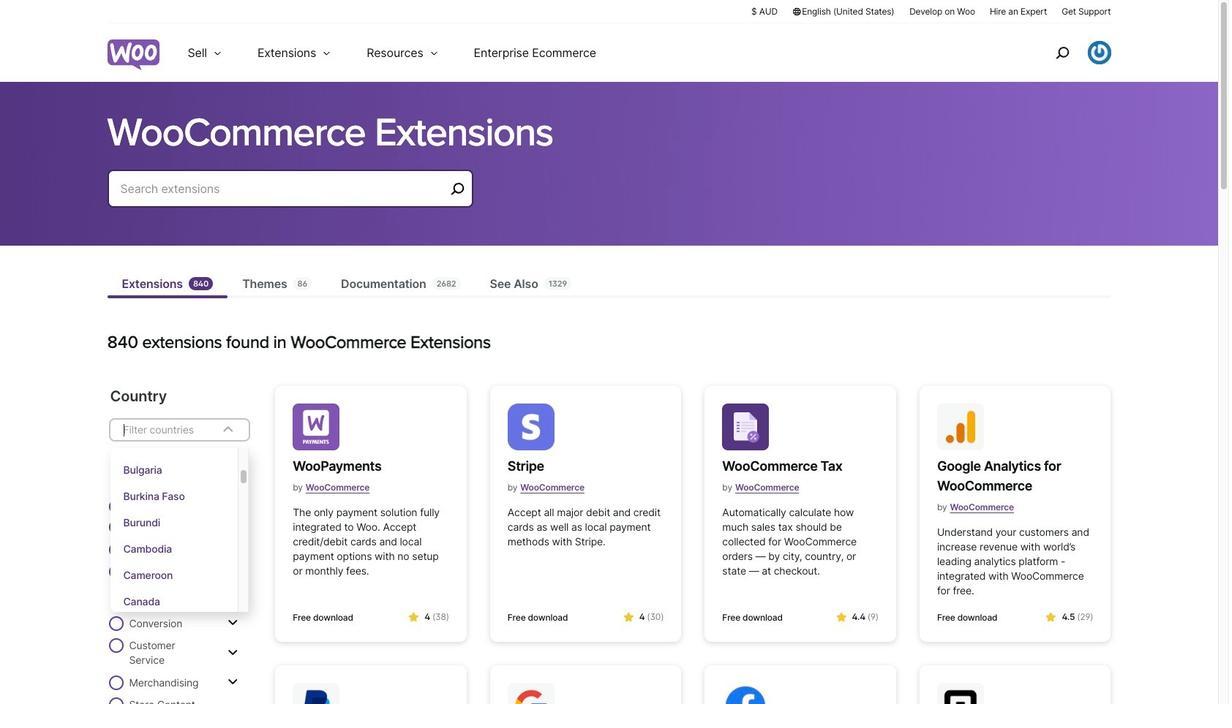 Task type: vqa. For each thing, say whether or not it's contained in the screenshot.
"search box"
yes



Task type: describe. For each thing, give the bounding box(es) containing it.
Search extensions search field
[[120, 179, 445, 199]]

1 show subcategories image from the top
[[228, 544, 238, 556]]

open account menu image
[[1088, 41, 1111, 64]]

4 option from the top
[[110, 510, 238, 537]]

7 option from the top
[[110, 589, 238, 616]]

3 option from the top
[[110, 484, 238, 510]]

2 show subcategories image from the top
[[228, 647, 238, 659]]

3 show subcategories image from the top
[[228, 677, 238, 689]]



Task type: locate. For each thing, give the bounding box(es) containing it.
0 vertical spatial show subcategories image
[[228, 544, 238, 556]]

6 option from the top
[[110, 563, 238, 589]]

Filter countries field
[[109, 419, 251, 616], [122, 421, 210, 440]]

5 option from the top
[[110, 537, 238, 563]]

option
[[110, 431, 238, 457], [110, 457, 238, 484], [110, 484, 238, 510], [110, 510, 238, 537], [110, 537, 238, 563], [110, 563, 238, 589], [110, 589, 238, 616]]

list box
[[110, 431, 249, 616]]

1 vertical spatial show subcategories image
[[228, 618, 238, 629]]

search image
[[1051, 41, 1074, 64]]

show subcategories image
[[228, 581, 238, 593], [228, 647, 238, 659], [228, 677, 238, 689]]

2 vertical spatial show subcategories image
[[228, 677, 238, 689]]

angle down image
[[220, 422, 237, 439]]

2 show subcategories image from the top
[[228, 618, 238, 629]]

0 vertical spatial show subcategories image
[[228, 581, 238, 593]]

show subcategories image
[[228, 544, 238, 556], [228, 618, 238, 629]]

1 show subcategories image from the top
[[228, 581, 238, 593]]

service navigation menu element
[[1024, 29, 1111, 76]]

1 vertical spatial show subcategories image
[[228, 647, 238, 659]]

2 option from the top
[[110, 457, 238, 484]]

1 option from the top
[[110, 431, 238, 457]]

None search field
[[107, 170, 473, 225]]



